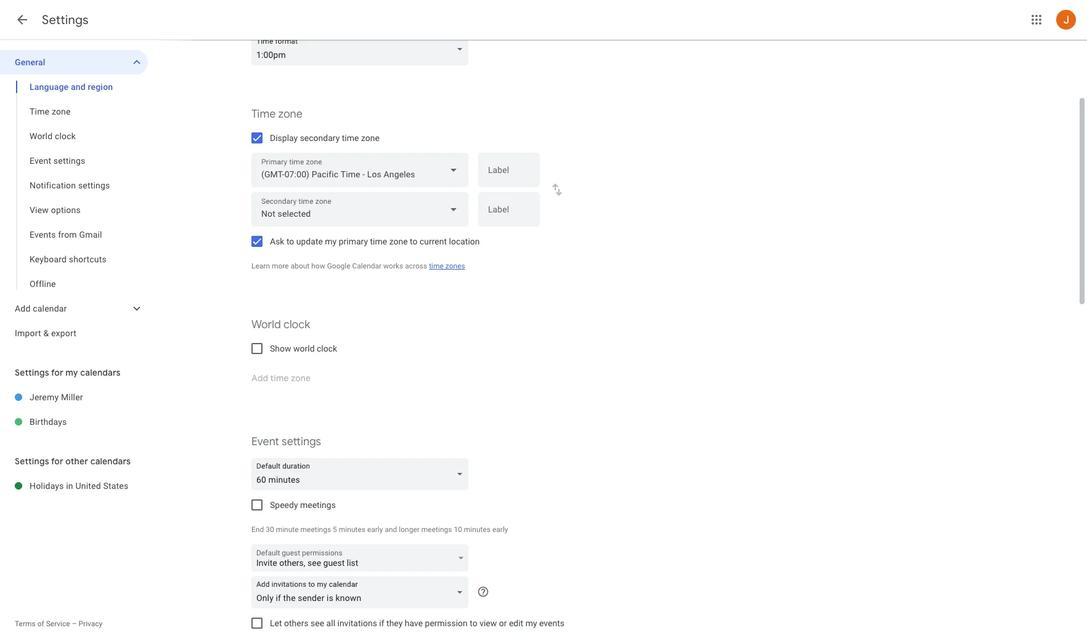 Task type: vqa. For each thing, say whether or not it's contained in the screenshot.
november 3 element
no



Task type: locate. For each thing, give the bounding box(es) containing it.
calendars up states
[[90, 456, 131, 467]]

2 vertical spatial time
[[429, 262, 444, 271]]

notification settings
[[30, 181, 110, 191]]

2 vertical spatial settings
[[15, 456, 49, 467]]

clock right world
[[317, 344, 337, 354]]

5
[[333, 526, 337, 535]]

0 horizontal spatial early
[[368, 526, 383, 535]]

see
[[308, 559, 321, 569], [311, 619, 324, 629]]

guest up others,
[[282, 549, 300, 558]]

1 horizontal spatial time
[[370, 237, 387, 247]]

my right update
[[325, 237, 337, 247]]

longer
[[399, 526, 420, 535]]

0 vertical spatial event
[[30, 156, 51, 166]]

early
[[368, 526, 383, 535], [493, 526, 508, 535]]

1 horizontal spatial early
[[493, 526, 508, 535]]

calendars up 'jeremy miller' tree item at the bottom of the page
[[80, 368, 121, 379]]

2 for from the top
[[51, 456, 63, 467]]

1 vertical spatial clock
[[284, 318, 310, 332]]

time right secondary
[[342, 133, 359, 143]]

minutes right 10 at the left
[[464, 526, 491, 535]]

0 horizontal spatial world clock
[[30, 131, 76, 141]]

to left view
[[470, 619, 478, 629]]

settings right go back image
[[42, 12, 89, 28]]

my right edit
[[526, 619, 538, 629]]

0 horizontal spatial world
[[30, 131, 53, 141]]

see left all
[[311, 619, 324, 629]]

settings heading
[[42, 12, 89, 28]]

1 horizontal spatial minutes
[[464, 526, 491, 535]]

0 vertical spatial settings
[[42, 12, 89, 28]]

import
[[15, 329, 41, 339]]

1 horizontal spatial guest
[[323, 559, 345, 569]]

for left other
[[51, 456, 63, 467]]

see down permissions
[[308, 559, 321, 569]]

1 horizontal spatial world
[[252, 318, 281, 332]]

in
[[66, 482, 73, 492]]

and left region
[[71, 82, 86, 92]]

minutes right 5
[[339, 526, 366, 535]]

settings for other calendars
[[15, 456, 131, 467]]

world clock up show
[[252, 318, 310, 332]]

clock up notification settings
[[55, 131, 76, 141]]

world up show
[[252, 318, 281, 332]]

invitations
[[338, 619, 377, 629]]

others,
[[279, 559, 306, 569]]

time zones link
[[429, 262, 465, 271]]

0 vertical spatial event settings
[[30, 156, 85, 166]]

permissions
[[302, 549, 343, 558]]

settings up the 'holidays'
[[15, 456, 49, 467]]

to
[[287, 237, 294, 247], [410, 237, 418, 247], [470, 619, 478, 629]]

clock
[[55, 131, 76, 141], [284, 318, 310, 332], [317, 344, 337, 354]]

1 vertical spatial for
[[51, 456, 63, 467]]

to right ask
[[287, 237, 294, 247]]

early up invite others, see guest list dropdown button at the bottom of page
[[368, 526, 383, 535]]

1 early from the left
[[368, 526, 383, 535]]

1 vertical spatial guest
[[323, 559, 345, 569]]

0 horizontal spatial minutes
[[339, 526, 366, 535]]

speedy
[[270, 501, 298, 511]]

import & export
[[15, 329, 77, 339]]

language and region
[[30, 82, 113, 92]]

guest down permissions
[[323, 559, 345, 569]]

1 vertical spatial and
[[385, 526, 397, 535]]

1 vertical spatial see
[[311, 619, 324, 629]]

add calendar
[[15, 304, 67, 314]]

0 horizontal spatial event
[[30, 156, 51, 166]]

add
[[15, 304, 31, 314]]

end
[[252, 526, 264, 535]]

0 vertical spatial for
[[51, 368, 63, 379]]

30
[[266, 526, 274, 535]]

group
[[0, 75, 148, 297]]

my up miller
[[66, 368, 78, 379]]

0 horizontal spatial time
[[342, 133, 359, 143]]

minute
[[276, 526, 299, 535]]

holidays in united states link
[[30, 474, 148, 499]]

time up display
[[252, 107, 276, 121]]

2 vertical spatial my
[[526, 619, 538, 629]]

calendar
[[352, 262, 382, 271]]

time zone down language
[[30, 107, 71, 117]]

0 vertical spatial time
[[342, 133, 359, 143]]

offline
[[30, 279, 56, 289]]

world down language
[[30, 131, 53, 141]]

clock up "show world clock"
[[284, 318, 310, 332]]

event settings
[[30, 156, 85, 166], [252, 435, 321, 450]]

if
[[379, 619, 385, 629]]

default
[[257, 549, 280, 558]]

tree
[[0, 50, 148, 346]]

time inside group
[[30, 107, 49, 117]]

None field
[[252, 33, 474, 65], [252, 153, 469, 187], [252, 192, 469, 227], [252, 459, 474, 491], [252, 577, 474, 609], [252, 33, 474, 65], [252, 153, 469, 187], [252, 192, 469, 227], [252, 459, 474, 491], [252, 577, 474, 609]]

settings for settings for my calendars
[[15, 368, 49, 379]]

0 vertical spatial calendars
[[80, 368, 121, 379]]

birthdays link
[[30, 410, 148, 435]]

settings up jeremy
[[15, 368, 49, 379]]

permission
[[425, 619, 468, 629]]

world
[[30, 131, 53, 141], [252, 318, 281, 332]]

list
[[347, 559, 359, 569]]

holidays
[[30, 482, 64, 492]]

1 vertical spatial time
[[370, 237, 387, 247]]

1 horizontal spatial event
[[252, 435, 279, 450]]

end 30 minute meetings 5 minutes early and longer meetings 10 minutes early
[[252, 526, 508, 535]]

settings
[[54, 156, 85, 166], [78, 181, 110, 191], [282, 435, 321, 450]]

0 horizontal spatial time
[[30, 107, 49, 117]]

1 vertical spatial calendars
[[90, 456, 131, 467]]

guest
[[282, 549, 300, 558], [323, 559, 345, 569]]

time
[[30, 107, 49, 117], [252, 107, 276, 121]]

across
[[405, 262, 428, 271]]

2 minutes from the left
[[464, 526, 491, 535]]

0 horizontal spatial guest
[[282, 549, 300, 558]]

0 horizontal spatial and
[[71, 82, 86, 92]]

for up jeremy miller
[[51, 368, 63, 379]]

0 horizontal spatial clock
[[55, 131, 76, 141]]

settings
[[42, 12, 89, 28], [15, 368, 49, 379], [15, 456, 49, 467]]

settings for my calendars tree
[[0, 385, 148, 435]]

1 vertical spatial settings
[[15, 368, 49, 379]]

from
[[58, 230, 77, 240]]

1 horizontal spatial time
[[252, 107, 276, 121]]

event
[[30, 156, 51, 166], [252, 435, 279, 450]]

display
[[270, 133, 298, 143]]

0 vertical spatial world clock
[[30, 131, 76, 141]]

2 horizontal spatial clock
[[317, 344, 337, 354]]

to left current at the left of the page
[[410, 237, 418, 247]]

time zone
[[30, 107, 71, 117], [252, 107, 303, 121]]

and
[[71, 82, 86, 92], [385, 526, 397, 535]]

meetings left 10 at the left
[[422, 526, 452, 535]]

0 vertical spatial clock
[[55, 131, 76, 141]]

world clock
[[30, 131, 76, 141], [252, 318, 310, 332]]

2 horizontal spatial to
[[470, 619, 478, 629]]

early right 10 at the left
[[493, 526, 508, 535]]

1 horizontal spatial and
[[385, 526, 397, 535]]

time zone up display
[[252, 107, 303, 121]]

1 horizontal spatial my
[[325, 237, 337, 247]]

0 vertical spatial see
[[308, 559, 321, 569]]

0 vertical spatial world
[[30, 131, 53, 141]]

1 horizontal spatial world clock
[[252, 318, 310, 332]]

zone
[[52, 107, 71, 117], [278, 107, 303, 121], [361, 133, 380, 143], [390, 237, 408, 247]]

ask
[[270, 237, 285, 247]]

privacy link
[[79, 620, 103, 629]]

1 for from the top
[[51, 368, 63, 379]]

zone up the works
[[390, 237, 408, 247]]

learn
[[252, 262, 270, 271]]

time zone inside group
[[30, 107, 71, 117]]

world clock up notification
[[30, 131, 76, 141]]

2 horizontal spatial my
[[526, 619, 538, 629]]

terms of service link
[[15, 620, 70, 629]]

events from gmail
[[30, 230, 102, 240]]

1 vertical spatial event settings
[[252, 435, 321, 450]]

edit
[[509, 619, 524, 629]]

1 minutes from the left
[[339, 526, 366, 535]]

–
[[72, 620, 77, 629]]

time right the primary
[[370, 237, 387, 247]]

0 horizontal spatial my
[[66, 368, 78, 379]]

time down language
[[30, 107, 49, 117]]

1 vertical spatial event
[[252, 435, 279, 450]]

general tree item
[[0, 50, 148, 75]]

jeremy miller tree item
[[0, 385, 148, 410]]

and left longer
[[385, 526, 397, 535]]

1 vertical spatial world clock
[[252, 318, 310, 332]]

zone right secondary
[[361, 133, 380, 143]]

0 horizontal spatial time zone
[[30, 107, 71, 117]]

time left zones
[[429, 262, 444, 271]]

birthdays tree item
[[0, 410, 148, 435]]

my
[[325, 237, 337, 247], [66, 368, 78, 379], [526, 619, 538, 629]]

for
[[51, 368, 63, 379], [51, 456, 63, 467]]



Task type: describe. For each thing, give the bounding box(es) containing it.
invite
[[257, 559, 277, 569]]

1 horizontal spatial clock
[[284, 318, 310, 332]]

jeremy
[[30, 393, 59, 403]]

notification
[[30, 181, 76, 191]]

invite others, see guest list button
[[252, 546, 469, 575]]

show world clock
[[270, 344, 337, 354]]

go back image
[[15, 12, 30, 27]]

secondary
[[300, 133, 340, 143]]

default guest permissions invite others, see guest list
[[257, 549, 359, 569]]

display secondary time zone
[[270, 133, 380, 143]]

privacy
[[79, 620, 103, 629]]

terms
[[15, 620, 36, 629]]

or
[[499, 619, 507, 629]]

for for other
[[51, 456, 63, 467]]

they
[[387, 619, 403, 629]]

view
[[480, 619, 497, 629]]

zone up display
[[278, 107, 303, 121]]

holidays in united states
[[30, 482, 128, 492]]

zones
[[446, 262, 465, 271]]

0 horizontal spatial to
[[287, 237, 294, 247]]

Label for secondary time zone. text field
[[488, 205, 530, 223]]

world clock inside group
[[30, 131, 76, 141]]

united
[[76, 482, 101, 492]]

speedy meetings
[[270, 501, 336, 511]]

0 vertical spatial and
[[71, 82, 86, 92]]

0 vertical spatial settings
[[54, 156, 85, 166]]

gmail
[[79, 230, 102, 240]]

1 horizontal spatial time zone
[[252, 107, 303, 121]]

terms of service – privacy
[[15, 620, 103, 629]]

events
[[30, 230, 56, 240]]

view
[[30, 205, 49, 215]]

ask to update my primary time zone to current location
[[270, 237, 480, 247]]

meetings left 5
[[301, 526, 331, 535]]

export
[[51, 329, 77, 339]]

&
[[43, 329, 49, 339]]

states
[[103, 482, 128, 492]]

zone down "language and region"
[[52, 107, 71, 117]]

jeremy miller
[[30, 393, 83, 403]]

language
[[30, 82, 69, 92]]

10
[[454, 526, 462, 535]]

more
[[272, 262, 289, 271]]

show
[[270, 344, 291, 354]]

0 horizontal spatial event settings
[[30, 156, 85, 166]]

options
[[51, 205, 81, 215]]

0 vertical spatial guest
[[282, 549, 300, 558]]

view options
[[30, 205, 81, 215]]

learn more about how google calendar works across time zones
[[252, 262, 465, 271]]

holidays in united states tree item
[[0, 474, 148, 499]]

Label for primary time zone. text field
[[488, 166, 530, 183]]

1 horizontal spatial to
[[410, 237, 418, 247]]

update
[[297, 237, 323, 247]]

settings for settings
[[42, 12, 89, 28]]

2 horizontal spatial time
[[429, 262, 444, 271]]

location
[[449, 237, 480, 247]]

calendars for settings for my calendars
[[80, 368, 121, 379]]

2 vertical spatial clock
[[317, 344, 337, 354]]

0 vertical spatial my
[[325, 237, 337, 247]]

shortcuts
[[69, 255, 107, 265]]

works
[[384, 262, 403, 271]]

world
[[294, 344, 315, 354]]

service
[[46, 620, 70, 629]]

all
[[327, 619, 336, 629]]

2 early from the left
[[493, 526, 508, 535]]

events
[[540, 619, 565, 629]]

for for my
[[51, 368, 63, 379]]

calendar
[[33, 304, 67, 314]]

1 vertical spatial world
[[252, 318, 281, 332]]

settings for settings for other calendars
[[15, 456, 49, 467]]

current
[[420, 237, 447, 247]]

general
[[15, 57, 45, 67]]

group containing language and region
[[0, 75, 148, 297]]

2 vertical spatial settings
[[282, 435, 321, 450]]

region
[[88, 82, 113, 92]]

others
[[284, 619, 309, 629]]

how
[[312, 262, 325, 271]]

have
[[405, 619, 423, 629]]

meetings up 5
[[300, 501, 336, 511]]

about
[[291, 262, 310, 271]]

calendars for settings for other calendars
[[90, 456, 131, 467]]

event inside group
[[30, 156, 51, 166]]

keyboard shortcuts
[[30, 255, 107, 265]]

see inside default guest permissions invite others, see guest list
[[308, 559, 321, 569]]

tree containing general
[[0, 50, 148, 346]]

birthdays
[[30, 418, 67, 427]]

of
[[37, 620, 44, 629]]

let
[[270, 619, 282, 629]]

keyboard
[[30, 255, 67, 265]]

settings for my calendars
[[15, 368, 121, 379]]

primary
[[339, 237, 368, 247]]

google
[[327, 262, 351, 271]]

other
[[66, 456, 88, 467]]

1 vertical spatial settings
[[78, 181, 110, 191]]

let others see all invitations if they have permission to view or edit my events
[[270, 619, 565, 629]]

miller
[[61, 393, 83, 403]]

1 horizontal spatial event settings
[[252, 435, 321, 450]]

1 vertical spatial my
[[66, 368, 78, 379]]



